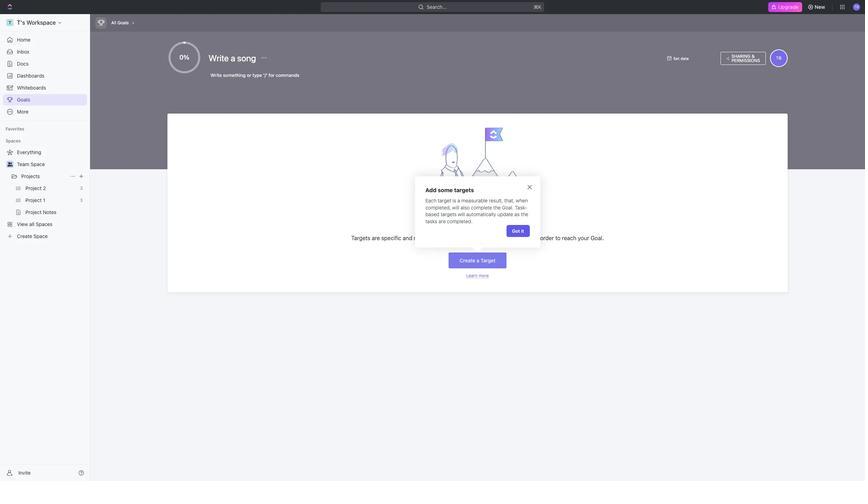 Task type: vqa. For each thing, say whether or not it's contained in the screenshot.
Name this Whiteboard... field
no



Task type: locate. For each thing, give the bounding box(es) containing it.
permissions
[[732, 58, 760, 63]]

some
[[438, 187, 453, 194]]

learn more
[[466, 274, 489, 279]]

invite
[[18, 470, 31, 476]]

home
[[17, 37, 30, 43]]

a
[[231, 53, 235, 63], [458, 198, 460, 204]]

song
[[237, 53, 256, 63]]

is
[[453, 198, 456, 204]]

are
[[439, 219, 446, 225], [372, 235, 380, 242]]

pieces
[[445, 235, 462, 242]]

and
[[403, 235, 412, 242]]

are inside each target is a measurable result, that, when completed, will also complete the goal. task- based targets will automatically update as the tasks are completed.
[[439, 219, 446, 225]]

docs
[[17, 61, 29, 67]]

the right as
[[521, 212, 528, 218]]

&
[[752, 54, 755, 59]]

team space link
[[17, 159, 85, 170]]

0 vertical spatial measurable
[[461, 198, 488, 204]]

team
[[17, 161, 29, 167]]

2 3 from the top
[[80, 198, 83, 203]]

spaces up the create space "link"
[[36, 222, 52, 228]]

targets down completed,
[[441, 212, 457, 218]]

measurable down tasks
[[414, 235, 444, 242]]

a right is
[[458, 198, 460, 204]]

project left 2
[[25, 185, 42, 191]]

in
[[534, 235, 539, 242]]

inbox link
[[3, 46, 87, 58]]

date
[[681, 56, 689, 61]]

1 horizontal spatial measurable
[[461, 198, 488, 204]]

1 vertical spatial goal.
[[591, 235, 604, 242]]

2
[[43, 185, 46, 191]]

got
[[512, 228, 520, 234]]

goal.
[[502, 205, 514, 211], [591, 235, 604, 242]]

3 project from the top
[[25, 210, 42, 216]]

2 project from the top
[[25, 197, 42, 203]]

×
[[527, 182, 533, 192]]

will
[[452, 205, 459, 211], [458, 212, 465, 218]]

project 1
[[25, 197, 45, 203]]

upgrade
[[778, 4, 799, 10]]

new button
[[805, 1, 830, 13]]

0 vertical spatial spaces
[[6, 138, 21, 144]]

view all spaces link
[[3, 219, 85, 230]]

got it button
[[506, 225, 530, 237]]

project for project 2
[[25, 185, 42, 191]]

also
[[461, 205, 470, 211]]

dashboards link
[[3, 70, 87, 82]]

goal. down that,
[[502, 205, 514, 211]]

order
[[540, 235, 554, 242]]

3
[[80, 186, 83, 191], [80, 198, 83, 203]]

tb
[[854, 5, 859, 9], [776, 55, 782, 61]]

1 project from the top
[[25, 185, 42, 191]]

0 vertical spatial tb button
[[851, 1, 862, 13]]

project for project 1
[[25, 197, 42, 203]]

3 right project 2 link at the top left of page
[[80, 186, 83, 191]]

1 vertical spatial 3
[[80, 198, 83, 203]]

goals
[[17, 97, 30, 103]]

targets up is
[[454, 187, 474, 194]]

0 vertical spatial goal.
[[502, 205, 514, 211]]

space down everything link
[[31, 161, 45, 167]]

1 vertical spatial the
[[521, 212, 528, 218]]

create space link
[[3, 231, 85, 242]]

0 vertical spatial project
[[25, 185, 42, 191]]

complete
[[471, 205, 492, 211]]

0 vertical spatial are
[[439, 219, 446, 225]]

0 vertical spatial 3
[[80, 186, 83, 191]]

1 horizontal spatial a
[[458, 198, 460, 204]]

result,
[[489, 198, 503, 204]]

set date
[[673, 56, 689, 61]]

project
[[25, 185, 42, 191], [25, 197, 42, 203], [25, 210, 42, 216]]

will down is
[[452, 205, 459, 211]]

0 horizontal spatial tb
[[776, 55, 782, 61]]

space inside "link"
[[33, 234, 48, 240]]

1 vertical spatial will
[[458, 212, 465, 218]]

3 up 'project notes' link
[[80, 198, 83, 203]]

spaces down favorites button
[[6, 138, 21, 144]]

0 horizontal spatial measurable
[[414, 235, 444, 242]]

the down result,
[[493, 205, 501, 211]]

1 vertical spatial project
[[25, 197, 42, 203]]

0 vertical spatial space
[[31, 161, 45, 167]]

tb button
[[851, 1, 862, 13], [770, 49, 788, 67]]

project left 1
[[25, 197, 42, 203]]

1 vertical spatial spaces
[[36, 222, 52, 228]]

target
[[438, 198, 451, 204]]

project inside 'link'
[[25, 197, 42, 203]]

inbox
[[17, 49, 29, 55]]

measurable inside each target is a measurable result, that, when completed, will also complete the goal. task- based targets will automatically update as the tasks are completed.
[[461, 198, 488, 204]]

1 horizontal spatial the
[[521, 212, 528, 218]]

projects
[[21, 173, 40, 179]]

write
[[209, 53, 229, 63]]

1 vertical spatial a
[[458, 198, 460, 204]]

are right tasks
[[439, 219, 446, 225]]

1 vertical spatial measurable
[[414, 235, 444, 242]]

got it
[[512, 228, 524, 234]]

1 vertical spatial tb
[[776, 55, 782, 61]]

all goals link
[[110, 18, 131, 28]]

3 for 2
[[80, 186, 83, 191]]

1 horizontal spatial are
[[439, 219, 446, 225]]

0 vertical spatial a
[[231, 53, 235, 63]]

a left song
[[231, 53, 235, 63]]

tree
[[3, 147, 87, 242]]

1 vertical spatial targets
[[441, 212, 457, 218]]

tree containing everything
[[3, 147, 87, 242]]

goal. right 'your' at right
[[591, 235, 604, 242]]

1 horizontal spatial tb
[[854, 5, 859, 9]]

measurable
[[461, 198, 488, 204], [414, 235, 444, 242]]

0 horizontal spatial goal.
[[502, 205, 514, 211]]

add some targets
[[426, 187, 474, 194]]

more
[[479, 274, 489, 279]]

everything link
[[3, 147, 85, 158]]

1 vertical spatial space
[[33, 234, 48, 240]]

1 vertical spatial tb button
[[770, 49, 788, 67]]

0 horizontal spatial a
[[231, 53, 235, 63]]

spaces
[[6, 138, 21, 144], [36, 222, 52, 228]]

0 horizontal spatial are
[[372, 235, 380, 242]]

learn more link
[[466, 274, 489, 279]]

1 horizontal spatial tb button
[[851, 1, 862, 13]]

0 vertical spatial the
[[493, 205, 501, 211]]

are right targets on the left of the page
[[372, 235, 380, 242]]

update
[[497, 212, 513, 218]]

measurable up the complete
[[461, 198, 488, 204]]

goals link
[[3, 94, 87, 106]]

home link
[[3, 34, 87, 46]]

2 vertical spatial project
[[25, 210, 42, 216]]

each target is a measurable result, that, when completed, will also complete the goal. task- based targets will automatically update as the tasks are completed.
[[426, 198, 530, 225]]

more
[[17, 109, 29, 115]]

tb for the top tb dropdown button
[[854, 5, 859, 9]]

everything
[[17, 149, 41, 155]]

sidebar navigation
[[0, 14, 92, 482]]

more button
[[3, 106, 87, 118]]

1 3 from the top
[[80, 186, 83, 191]]

project up view all spaces
[[25, 210, 42, 216]]

will up completed.
[[458, 212, 465, 218]]

0 vertical spatial tb
[[854, 5, 859, 9]]

1 horizontal spatial spaces
[[36, 222, 52, 228]]

view
[[17, 222, 28, 228]]

space down view all spaces link
[[33, 234, 48, 240]]



Task type: describe. For each thing, give the bounding box(es) containing it.
as
[[515, 212, 520, 218]]

tasks
[[426, 219, 437, 225]]

targets
[[351, 235, 370, 242]]

space for team space
[[31, 161, 45, 167]]

task-
[[515, 205, 527, 211]]

project notes link
[[25, 207, 85, 218]]

tb for the left tb dropdown button
[[776, 55, 782, 61]]

t's
[[17, 19, 25, 26]]

t's workspace, , element
[[6, 19, 13, 26]]

to
[[555, 235, 561, 242]]

t
[[8, 20, 11, 25]]

a inside each target is a measurable result, that, when completed, will also complete the goal. task- based targets will automatically update as the tasks are completed.
[[458, 198, 460, 204]]

0 vertical spatial targets
[[454, 187, 474, 194]]

upgrade link
[[769, 2, 802, 12]]

t's workspace
[[17, 19, 56, 26]]

docs link
[[3, 58, 87, 70]]

user group image
[[7, 163, 13, 167]]

project 1 link
[[25, 195, 77, 206]]

create a target
[[460, 258, 496, 264]]

3 for 1
[[80, 198, 83, 203]]

favorites
[[6, 126, 24, 132]]

all goals
[[111, 20, 129, 25]]

must
[[475, 235, 488, 242]]

project 2
[[25, 185, 46, 191]]

accomplished
[[497, 235, 533, 242]]

write a song
[[209, 53, 258, 63]]

new
[[815, 4, 825, 10]]

0 horizontal spatial tb button
[[770, 49, 788, 67]]

each
[[426, 198, 437, 204]]

project notes
[[25, 210, 56, 216]]

projects link
[[21, 171, 67, 182]]

set date button
[[664, 54, 717, 63]]

set
[[673, 56, 680, 61]]

create
[[17, 234, 32, 240]]

⌘k
[[534, 4, 542, 10]]

dashboards
[[17, 73, 44, 79]]

1
[[43, 197, 45, 203]]

completed.
[[447, 219, 473, 225]]

reach
[[562, 235, 576, 242]]

measurable for result,
[[461, 198, 488, 204]]

space for create space
[[33, 234, 48, 240]]

it
[[521, 228, 524, 234]]

1 vertical spatial are
[[372, 235, 380, 242]]

0 horizontal spatial the
[[493, 205, 501, 211]]

0 horizontal spatial spaces
[[6, 138, 21, 144]]

completed,
[[426, 205, 451, 211]]

be
[[489, 235, 496, 242]]

add
[[426, 187, 437, 194]]

that,
[[504, 198, 515, 204]]

sharing & permissions
[[732, 54, 760, 63]]

team space
[[17, 161, 45, 167]]

targets inside each target is a measurable result, that, when completed, will also complete the goal. task- based targets will automatically update as the tasks are completed.
[[441, 212, 457, 218]]

project for project notes
[[25, 210, 42, 216]]

goal. inside each target is a measurable result, that, when completed, will also complete the goal. task- based targets will automatically update as the tasks are completed.
[[502, 205, 514, 211]]

× dialog
[[415, 177, 540, 248]]

1 horizontal spatial goal.
[[591, 235, 604, 242]]

targets are specific and measurable pieces that must be accomplished in order to reach your goal.
[[351, 235, 604, 242]]

when
[[516, 198, 528, 204]]

favorites button
[[3, 125, 27, 134]]

0 vertical spatial will
[[452, 205, 459, 211]]

workspace
[[27, 19, 56, 26]]

× button
[[527, 182, 533, 192]]

whiteboards
[[17, 85, 46, 91]]

that
[[463, 235, 474, 242]]

specific
[[381, 235, 401, 242]]

automatically
[[466, 212, 496, 218]]

notes
[[43, 210, 56, 216]]

based
[[426, 212, 439, 218]]

learn
[[466, 274, 478, 279]]

create space
[[17, 234, 48, 240]]

search...
[[427, 4, 447, 10]]

sharing
[[732, 54, 751, 59]]

project 2 link
[[25, 183, 77, 194]]

all
[[29, 222, 34, 228]]

measurable for pieces
[[414, 235, 444, 242]]

tree inside the sidebar navigation
[[3, 147, 87, 242]]



